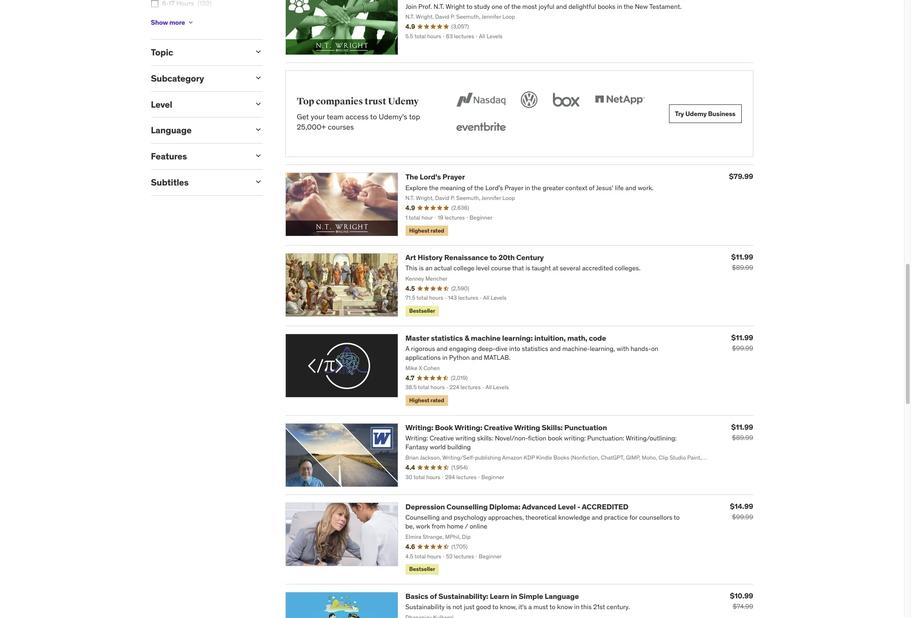 Task type: locate. For each thing, give the bounding box(es) containing it.
renaissance
[[444, 253, 488, 262]]

0 vertical spatial xsmall image
[[151, 0, 158, 7]]

1 $89.99 from the top
[[732, 264, 754, 272]]

0 vertical spatial language
[[151, 125, 192, 136]]

to down trust
[[370, 112, 377, 121]]

3 small image from the top
[[254, 125, 263, 135]]

basics
[[406, 592, 428, 601]]

0 vertical spatial $11.99 $89.99
[[731, 252, 754, 272]]

2 $11.99 from the top
[[731, 333, 754, 342]]

your
[[311, 112, 325, 121]]

level button
[[151, 99, 246, 110]]

xsmall image right more on the top left of page
[[187, 19, 194, 26]]

level
[[151, 99, 172, 110], [558, 502, 576, 512]]

1 $11.99 $89.99 from the top
[[731, 252, 754, 272]]

language right "simple"
[[545, 592, 579, 601]]

top
[[409, 112, 420, 121]]

statistics
[[431, 333, 463, 343]]

$99.99
[[732, 344, 754, 352], [732, 513, 754, 521]]

1 vertical spatial $99.99
[[732, 513, 754, 521]]

1 vertical spatial small image
[[254, 151, 263, 161]]

1 $99.99 from the top
[[732, 344, 754, 352]]

0 horizontal spatial xsmall image
[[151, 0, 158, 7]]

xsmall image
[[151, 0, 158, 7], [187, 19, 194, 26]]

try udemy business
[[675, 110, 736, 118]]

0 horizontal spatial writing:
[[406, 423, 433, 432]]

level left the -
[[558, 502, 576, 512]]

art
[[406, 253, 416, 262]]

$99.99 inside $14.99 $99.99
[[732, 513, 754, 521]]

1 vertical spatial udemy
[[686, 110, 707, 118]]

1 horizontal spatial xsmall image
[[187, 19, 194, 26]]

0 vertical spatial $99.99
[[732, 344, 754, 352]]

1 horizontal spatial writing:
[[455, 423, 483, 432]]

learning:
[[502, 333, 533, 343]]

$89.99
[[732, 264, 754, 272], [732, 434, 754, 442]]

small image for level
[[254, 99, 263, 109]]

writing
[[514, 423, 540, 432]]

0 vertical spatial level
[[151, 99, 172, 110]]

$99.99 inside "$11.99 $99.99"
[[732, 344, 754, 352]]

xsmall image up show
[[151, 0, 158, 7]]

history
[[418, 253, 443, 262]]

counselling
[[447, 502, 488, 512]]

0 vertical spatial $89.99
[[732, 264, 754, 272]]

udemy's
[[379, 112, 408, 121]]

small image for features
[[254, 151, 263, 161]]

1 horizontal spatial udemy
[[686, 110, 707, 118]]

language up features
[[151, 125, 192, 136]]

depression counselling diploma: advanced level - accredited link
[[406, 502, 629, 512]]

0 vertical spatial to
[[370, 112, 377, 121]]

small image for language
[[254, 125, 263, 135]]

writing:
[[406, 423, 433, 432], [455, 423, 483, 432]]

punctuation
[[565, 423, 607, 432]]

topic
[[151, 47, 173, 58]]

small image
[[254, 47, 263, 56], [254, 99, 263, 109], [254, 125, 263, 135], [254, 177, 263, 187]]

century
[[516, 253, 544, 262]]

$10.99 $74.99
[[730, 591, 754, 611]]

to inside top companies trust udemy get your team access to udemy's top 25,000+ courses
[[370, 112, 377, 121]]

$89.99 for art history renaissance to 20th century
[[732, 264, 754, 272]]

0 horizontal spatial udemy
[[388, 96, 419, 107]]

1 horizontal spatial language
[[545, 592, 579, 601]]

nasdaq image
[[454, 90, 508, 110]]

master statistics & machine learning: intuition, math, code link
[[406, 333, 606, 343]]

skills:
[[542, 423, 563, 432]]

2 small image from the top
[[254, 99, 263, 109]]

the lord's prayer
[[406, 172, 465, 182]]

of
[[430, 592, 437, 601]]

2 vertical spatial $11.99
[[731, 422, 754, 432]]

1 small image from the top
[[254, 73, 263, 82]]

trust
[[365, 96, 386, 107]]

2 $11.99 $89.99 from the top
[[731, 422, 754, 442]]

0 vertical spatial small image
[[254, 73, 263, 82]]

-
[[578, 502, 581, 512]]

top companies trust udemy get your team access to udemy's top 25,000+ courses
[[297, 96, 420, 132]]

level down subcategory
[[151, 99, 172, 110]]

$11.99
[[731, 252, 754, 262], [731, 333, 754, 342], [731, 422, 754, 432]]

0 horizontal spatial to
[[370, 112, 377, 121]]

2 writing: from the left
[[455, 423, 483, 432]]

1 small image from the top
[[254, 47, 263, 56]]

1 horizontal spatial to
[[490, 253, 497, 262]]

$11.99 $89.99
[[731, 252, 754, 272], [731, 422, 754, 442]]

0 vertical spatial udemy
[[388, 96, 419, 107]]

more
[[169, 18, 185, 26]]

to
[[370, 112, 377, 121], [490, 253, 497, 262]]

prayer
[[443, 172, 465, 182]]

$10.99
[[730, 591, 754, 601]]

3 $11.99 from the top
[[731, 422, 754, 432]]

simple
[[519, 592, 543, 601]]

subcategory
[[151, 73, 204, 84]]

1 $11.99 from the top
[[731, 252, 754, 262]]

try udemy business link
[[669, 105, 742, 123]]

2 $89.99 from the top
[[732, 434, 754, 442]]

to left 20th
[[490, 253, 497, 262]]

udemy right try
[[686, 110, 707, 118]]

writing: right book
[[455, 423, 483, 432]]

1 vertical spatial $11.99 $89.99
[[731, 422, 754, 442]]

0 horizontal spatial level
[[151, 99, 172, 110]]

netapp image
[[593, 90, 647, 110]]

writing: left book
[[406, 423, 433, 432]]

1 vertical spatial $89.99
[[732, 434, 754, 442]]

$11.99 $89.99 for art history renaissance to 20th century
[[731, 252, 754, 272]]

master
[[406, 333, 429, 343]]

topic button
[[151, 47, 246, 58]]

$74.99
[[733, 603, 754, 611]]

$11.99 $89.99 for writing: book writing: creative writing skills: punctuation
[[731, 422, 754, 442]]

udemy inside top companies trust udemy get your team access to udemy's top 25,000+ courses
[[388, 96, 419, 107]]

2 small image from the top
[[254, 151, 263, 161]]

eventbrite image
[[454, 118, 508, 138]]

master statistics & machine learning: intuition, math, code
[[406, 333, 606, 343]]

2 $99.99 from the top
[[732, 513, 754, 521]]

small image
[[254, 73, 263, 82], [254, 151, 263, 161]]

language
[[151, 125, 192, 136], [545, 592, 579, 601]]

get
[[297, 112, 309, 121]]

the lord's prayer link
[[406, 172, 465, 182]]

udemy
[[388, 96, 419, 107], [686, 110, 707, 118]]

udemy up udemy's
[[388, 96, 419, 107]]

4 small image from the top
[[254, 177, 263, 187]]

1 vertical spatial $11.99
[[731, 333, 754, 342]]

team
[[327, 112, 344, 121]]

1 horizontal spatial level
[[558, 502, 576, 512]]

top
[[297, 96, 314, 107]]

learn
[[490, 592, 509, 601]]

hours
[[174, 16, 191, 24]]

machine
[[471, 333, 501, 343]]

0 vertical spatial $11.99
[[731, 252, 754, 262]]

1 vertical spatial xsmall image
[[187, 19, 194, 26]]

sustainability:
[[439, 592, 488, 601]]

small image for topic
[[254, 47, 263, 56]]

1 writing: from the left
[[406, 423, 433, 432]]



Task type: describe. For each thing, give the bounding box(es) containing it.
show more button
[[151, 13, 194, 32]]

0 horizontal spatial language
[[151, 125, 192, 136]]

xsmall image inside show more button
[[187, 19, 194, 26]]

20th
[[499, 253, 515, 262]]

$11.99 for math,
[[731, 333, 754, 342]]

$79.99
[[729, 172, 754, 181]]

art history renaissance to 20th century
[[406, 253, 544, 262]]

writing: book writing: creative writing skills: punctuation
[[406, 423, 607, 432]]

$14.99
[[730, 502, 754, 511]]

lord's
[[420, 172, 441, 182]]

small image for subtitles
[[254, 177, 263, 187]]

1 vertical spatial level
[[558, 502, 576, 512]]

basics of sustainability: learn in simple language
[[406, 592, 579, 601]]

$14.99 $99.99
[[730, 502, 754, 521]]

show more
[[151, 18, 185, 26]]

intuition,
[[534, 333, 566, 343]]

$99.99 for $11.99
[[732, 344, 754, 352]]

25,000+
[[297, 122, 326, 132]]

$99.99 for $14.99
[[732, 513, 754, 521]]

$89.99 for writing: book writing: creative writing skills: punctuation
[[732, 434, 754, 442]]

$11.99 $99.99
[[731, 333, 754, 352]]

subcategory button
[[151, 73, 246, 84]]

subtitles
[[151, 177, 189, 188]]

box image
[[551, 90, 582, 110]]

try
[[675, 110, 684, 118]]

1 vertical spatial to
[[490, 253, 497, 262]]

&
[[465, 333, 469, 343]]

access
[[346, 112, 369, 121]]

features
[[151, 151, 187, 162]]

1 vertical spatial language
[[545, 592, 579, 601]]

accredited
[[582, 502, 629, 512]]

creative
[[484, 423, 513, 432]]

depression counselling diploma: advanced level - accredited
[[406, 502, 629, 512]]

17+ hours
[[162, 16, 191, 24]]

math,
[[568, 333, 588, 343]]

depression
[[406, 502, 445, 512]]

book
[[435, 423, 453, 432]]

companies
[[316, 96, 363, 107]]

advanced
[[522, 502, 557, 512]]

courses
[[328, 122, 354, 132]]

code
[[589, 333, 606, 343]]

the
[[406, 172, 418, 182]]

in
[[511, 592, 517, 601]]

business
[[708, 110, 736, 118]]

writing: book writing: creative writing skills: punctuation link
[[406, 423, 607, 432]]

subtitles button
[[151, 177, 246, 188]]

language button
[[151, 125, 246, 136]]

17+
[[162, 16, 172, 24]]

volkswagen image
[[519, 90, 539, 110]]

small image for subcategory
[[254, 73, 263, 82]]

diploma:
[[489, 502, 521, 512]]

features button
[[151, 151, 246, 162]]

$11.99 for punctuation
[[731, 422, 754, 432]]

show
[[151, 18, 168, 26]]

art history renaissance to 20th century link
[[406, 253, 544, 262]]

basics of sustainability: learn in simple language link
[[406, 592, 579, 601]]



Task type: vqa. For each thing, say whether or not it's contained in the screenshot.
Punctuation $11.99
yes



